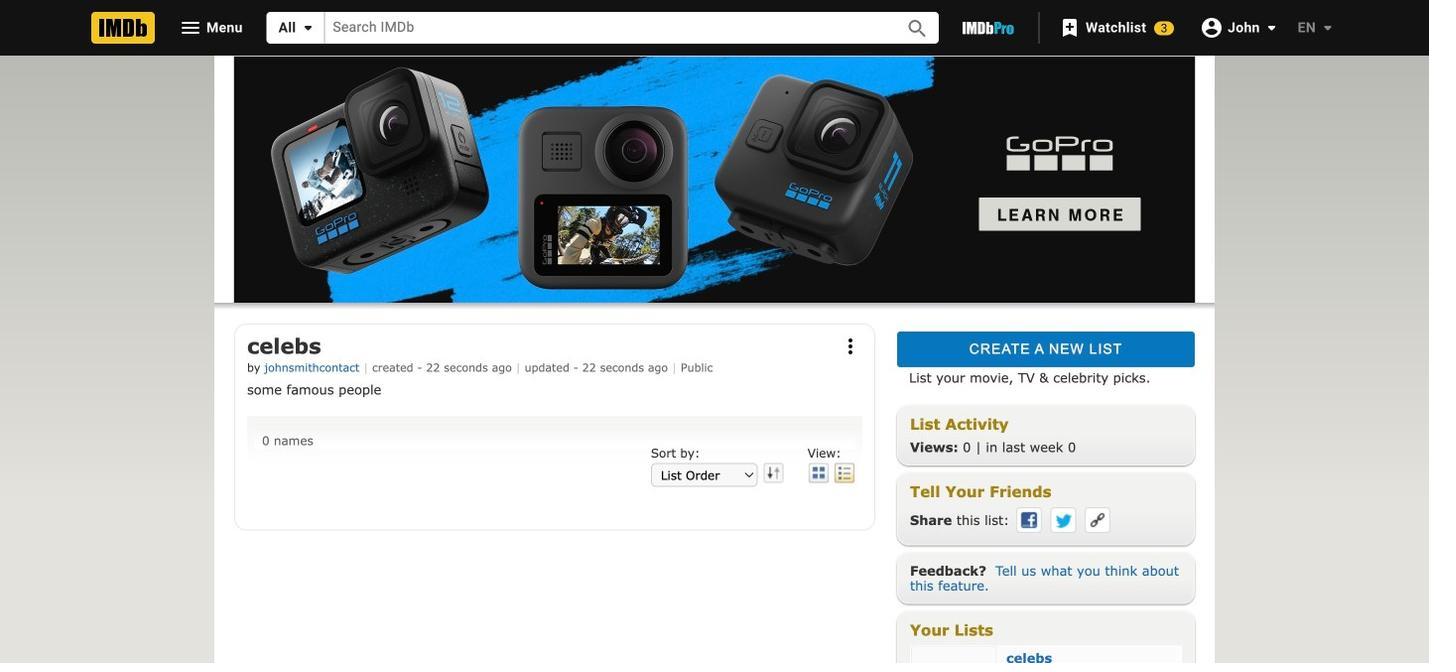 Task type: locate. For each thing, give the bounding box(es) containing it.
1 arrow drop down image from the left
[[296, 16, 320, 40]]

0 horizontal spatial arrow drop down image
[[296, 16, 320, 40]]

arrow drop down image
[[296, 16, 320, 40], [1317, 16, 1340, 40]]

1 horizontal spatial arrow drop down image
[[1317, 16, 1340, 40]]

None field
[[325, 12, 884, 43]]

list image image
[[912, 647, 997, 663]]

submit search image
[[906, 17, 930, 41]]

detail view image
[[834, 463, 856, 483]]

home image
[[91, 12, 155, 44]]

None search field
[[267, 12, 939, 44]]



Task type: vqa. For each thing, say whether or not it's contained in the screenshot.
December Picks: All the Best Movies and Shows link
no



Task type: describe. For each thing, give the bounding box(es) containing it.
Search IMDb text field
[[325, 12, 884, 43]]

account circle image
[[1201, 16, 1224, 39]]

arrow drop down image
[[1261, 16, 1285, 39]]

ascending order image
[[762, 463, 784, 483]]

grid view image
[[808, 463, 830, 483]]

menu image
[[179, 16, 203, 40]]

2 arrow drop down image from the left
[[1317, 16, 1340, 40]]

watchlist image
[[1058, 16, 1082, 40]]



